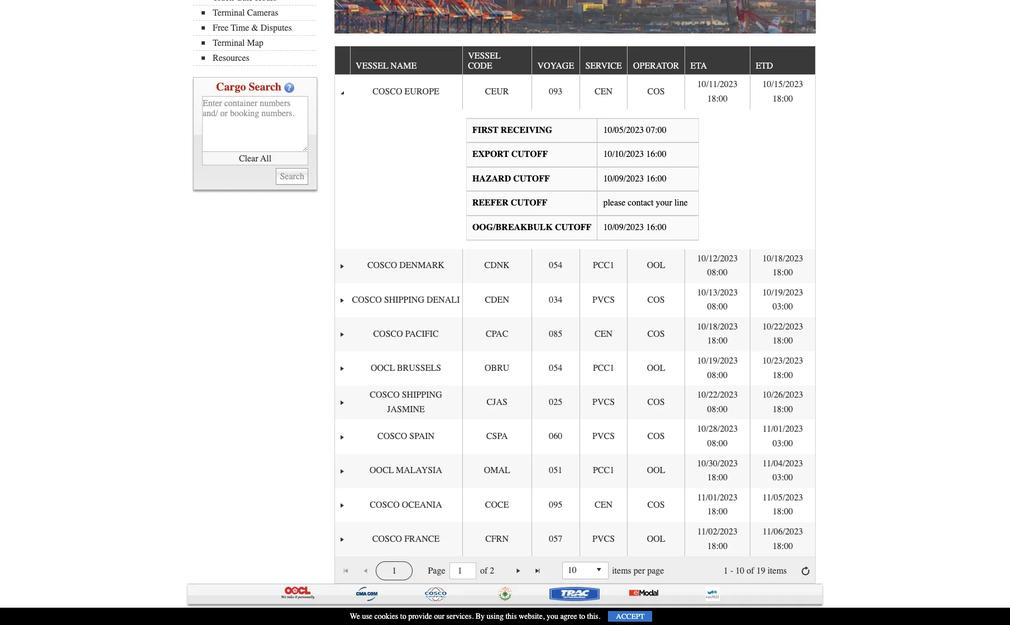 Task type: locate. For each thing, give the bounding box(es) containing it.
3 pvcs cell from the top
[[580, 420, 628, 454]]

025
[[549, 397, 563, 407]]

6 cos from the top
[[648, 500, 665, 510]]

of 2
[[480, 566, 494, 576]]

beach
[[255, 610, 275, 619]]

1 horizontal spatial of
[[747, 566, 754, 576]]

18:00 inside 10/11/2023 18:00
[[708, 94, 728, 104]]

oocl malaysia
[[370, 466, 442, 476]]

row up 057
[[335, 488, 816, 522]]

cosco for cosco denmark
[[367, 260, 397, 271]]

4 ool cell from the top
[[628, 522, 685, 556]]

3 cos cell from the top
[[628, 317, 685, 351]]

060
[[549, 431, 563, 441]]

0 vertical spatial 11/01/2023
[[763, 424, 803, 434]]

10/28/2023 08:00 cell
[[685, 420, 750, 454]]

menu bar
[[193, 0, 322, 66]]

16:00 down the 07:00
[[646, 149, 667, 159]]

cosco for cosco pacific
[[373, 329, 403, 339]]

oocl malaysia cell
[[350, 454, 462, 488]]

cspa cell
[[462, 420, 532, 454]]

vessel left name
[[356, 61, 388, 71]]

row group
[[335, 75, 816, 556]]

054 down 085 cell
[[549, 363, 563, 373]]

2 pcc1 cell from the top
[[580, 351, 628, 386]]

cosco left denmark
[[367, 260, 397, 271]]

1 horizontal spatial items
[[768, 566, 787, 576]]

shipping up jasmine
[[402, 390, 442, 400]]

europe
[[405, 87, 440, 97]]

3 pcc1 cell from the top
[[580, 454, 628, 488]]

to left this.
[[579, 612, 585, 621]]

1 vertical spatial shipping
[[402, 390, 442, 400]]

1 vertical spatial 10/22/2023
[[697, 390, 738, 400]]

shipping for denali
[[384, 295, 424, 305]]

1 horizontal spatial 10/18/2023 18:00
[[763, 253, 803, 278]]

pcc1 cell
[[580, 249, 628, 283], [580, 351, 628, 386], [580, 454, 628, 488]]

0 horizontal spatial 1
[[392, 566, 397, 576]]

1 horizontal spatial 11/01/2023
[[763, 424, 803, 434]]

08:00 inside 10/22/2023 08:00
[[708, 404, 728, 414]]

ceur cell
[[462, 75, 532, 109]]

10/18/2023 18:00 cell up 10/19/2023 03:00
[[750, 249, 816, 283]]

cargo
[[216, 80, 246, 93]]

3 pvcs from the top
[[593, 431, 615, 441]]

pvcs cell right 060
[[580, 420, 628, 454]]

terminal for free
[[213, 38, 245, 48]]

website,
[[519, 612, 545, 621]]

hazard cutoff
[[472, 174, 550, 184]]

2 pvcs from the top
[[593, 397, 615, 407]]

pvcs up items per page
[[593, 534, 615, 544]]

cos cell for 11/01/2023
[[628, 488, 685, 522]]

ool for 11/02/2023
[[647, 534, 666, 544]]

(lbct
[[339, 610, 362, 619]]

18:00 for 11/02/2023 18:00 cell
[[708, 541, 728, 551]]

6 row from the top
[[335, 351, 816, 386]]

ool cell for 11/02/2023
[[628, 522, 685, 556]]

1 ool cell from the top
[[628, 249, 685, 283]]

10/22/2023 18:00
[[763, 322, 803, 346]]

051
[[549, 466, 563, 476]]

08:00 down 10/12/2023
[[708, 268, 728, 278]]

cosco left pacific
[[373, 329, 403, 339]]

shipping inside cosco shipping jasmine
[[402, 390, 442, 400]]

18:00 inside 11/05/2023 18:00
[[773, 507, 793, 517]]

we
[[350, 612, 360, 621]]

terminal up resources
[[213, 38, 245, 48]]

08:00 inside 10/19/2023 08:00
[[708, 370, 728, 380]]

page
[[648, 566, 664, 576]]

08:00 down 10/28/2023
[[708, 439, 728, 449]]

cen for 093
[[595, 87, 613, 97]]

row up 025
[[335, 351, 816, 386]]

054 cell up 025
[[532, 351, 580, 386]]

row up 060
[[335, 386, 816, 420]]

1 1 from the left
[[392, 566, 397, 576]]

1 pvcs cell from the top
[[580, 283, 628, 317]]

cen right 085 in the bottom right of the page
[[595, 329, 613, 339]]

pvcs cell right 025
[[580, 386, 628, 420]]

10/23/2023 18:00 cell
[[750, 351, 816, 386]]

10/18/2023 18:00 cell up 10/19/2023 08:00 at right bottom
[[685, 317, 750, 351]]

oocl for oocl malaysia
[[370, 466, 394, 476]]

cen cell
[[580, 75, 628, 109], [580, 317, 628, 351], [580, 488, 628, 522]]

10/18/2023 18:00 cell
[[750, 249, 816, 283], [685, 317, 750, 351]]

10/19/2023 03:00 cell
[[750, 283, 816, 317]]

1 ool from the top
[[647, 260, 666, 271]]

2 pcc1 from the top
[[593, 363, 615, 373]]

terminal cameras free time & disputes terminal map resources
[[213, 8, 292, 63]]

terminal up free
[[213, 8, 245, 18]]

0 horizontal spatial 10/18/2023
[[697, 322, 738, 332]]

2 row from the top
[[335, 75, 816, 109]]

2 10/09/2023 16:00 from the top
[[603, 222, 667, 232]]

10/09/2023 for hazard cutoff
[[603, 174, 644, 184]]

pvcs right 025
[[593, 397, 615, 407]]

eta
[[691, 61, 707, 71]]

pvcs cell right 034
[[580, 283, 628, 317]]

0 vertical spatial 10/19/2023
[[763, 288, 803, 298]]

3 08:00 from the top
[[708, 370, 728, 380]]

10/19/2023 up 10/22/2023 08:00
[[697, 356, 738, 366]]

18:00 inside 10/23/2023 18:00
[[773, 370, 793, 380]]

our
[[434, 612, 445, 621]]

row containing 10/12/2023 08:00
[[335, 249, 816, 283]]

cosco france
[[372, 534, 440, 544]]

11/02/2023 18:00 cell
[[685, 522, 750, 556]]

085 cell
[[532, 317, 580, 351]]

3 cen cell from the top
[[580, 488, 628, 522]]

1 pcc1 from the top
[[593, 260, 615, 271]]

3 ool from the top
[[647, 466, 666, 476]]

0 vertical spatial 10/09/2023
[[603, 174, 644, 184]]

vessel up ceur
[[468, 51, 501, 61]]

accept
[[616, 612, 645, 621]]

0 vertical spatial cen cell
[[580, 75, 628, 109]]

cosco left france
[[372, 534, 402, 544]]

10/12/2023 08:00
[[697, 253, 738, 278]]

2 ool from the top
[[647, 363, 666, 373]]

1 for 1
[[392, 566, 397, 576]]

08:00 inside 10/28/2023 08:00
[[708, 439, 728, 449]]

2 cos cell from the top
[[628, 283, 685, 317]]

1
[[392, 566, 397, 576], [724, 566, 728, 576]]

0 vertical spatial 16:00
[[646, 149, 667, 159]]

cos for 10/18/2023
[[648, 329, 665, 339]]

obru cell
[[462, 351, 532, 386]]

per
[[634, 566, 645, 576]]

18:00 inside 11/06/2023 18:00
[[773, 541, 793, 551]]

03:00 inside 11/01/2023 03:00
[[773, 439, 793, 449]]

2 cen cell from the top
[[580, 317, 628, 351]]

1 cen from the top
[[595, 87, 613, 97]]

cosco left the spain
[[378, 431, 407, 441]]

cpac
[[486, 329, 509, 339]]

row containing 10/30/2023 18:00
[[335, 454, 816, 488]]

2 054 cell from the top
[[532, 351, 580, 386]]

1 left -
[[724, 566, 728, 576]]

2 10/09/2023 from the top
[[603, 222, 644, 232]]

0 vertical spatial cen
[[595, 87, 613, 97]]

18:00 inside 10/30/2023 18:00
[[708, 473, 728, 483]]

18:00 inside 10/15/2023 18:00
[[773, 94, 793, 104]]

6 cos cell from the top
[[628, 488, 685, 522]]

line
[[675, 198, 688, 208]]

1 down cosco france cell
[[392, 566, 397, 576]]

all right clear on the top of the page
[[260, 153, 272, 163]]

1 vertical spatial 10/18/2023 18:00 cell
[[685, 317, 750, 351]]

None submit
[[276, 168, 308, 185]]

18:00 down 10/23/2023
[[773, 370, 793, 380]]

1 054 cell from the top
[[532, 249, 580, 283]]

11/01/2023
[[763, 424, 803, 434], [698, 493, 738, 503]]

to left provide
[[400, 612, 406, 621]]

054 cell
[[532, 249, 580, 283], [532, 351, 580, 386]]

all right the llc.)
[[385, 610, 394, 619]]

10/10/2023
[[603, 149, 644, 159]]

18:00 inside 10/22/2023 18:00
[[773, 336, 793, 346]]

0 vertical spatial all
[[260, 153, 272, 163]]

10/18/2023 18:00
[[763, 253, 803, 278], [697, 322, 738, 346]]

terminal left (lbct
[[309, 610, 337, 619]]

pvcs for 057
[[593, 534, 615, 544]]

cen cell down service
[[580, 75, 628, 109]]

10/09/2023 down please
[[603, 222, 644, 232]]

18:00 up 10/19/2023 08:00 at right bottom
[[708, 336, 728, 346]]

1 10/09/2023 from the top
[[603, 174, 644, 184]]

4 pvcs cell from the top
[[580, 522, 628, 556]]

11/06/2023 18:00 cell
[[750, 522, 816, 556]]

10/09/2023 16:00 down contact
[[603, 222, 667, 232]]

cosco down "cosco denmark" cell
[[352, 295, 382, 305]]

0 vertical spatial pcc1 cell
[[580, 249, 628, 283]]

2 03:00 from the top
[[773, 439, 793, 449]]

10/22/2023 for 08:00
[[697, 390, 738, 400]]

row up 095
[[335, 454, 816, 488]]

1 vertical spatial 10/09/2023
[[603, 222, 644, 232]]

3 cen from the top
[[595, 500, 613, 510]]

08:00 down 10/13/2023
[[708, 302, 728, 312]]

18:00 for 10/11/2023 18:00 cell
[[708, 94, 728, 104]]

2 cen from the top
[[595, 329, 613, 339]]

18:00 inside '11/02/2023 18:00'
[[708, 541, 728, 551]]

cosco for cosco spain
[[378, 431, 407, 441]]

08:00 up 10/28/2023
[[708, 404, 728, 414]]

0 horizontal spatial 10/19/2023
[[697, 356, 738, 366]]

pvcs cell for 060
[[580, 420, 628, 454]]

7 row from the top
[[335, 386, 816, 420]]

pcc1 for 10/12/2023
[[593, 260, 615, 271]]

10/19/2023 inside cell
[[697, 356, 738, 366]]

of left 2
[[480, 566, 488, 576]]

cosco pacific
[[373, 329, 439, 339]]

10/26/2023 18:00 cell
[[750, 386, 816, 420]]

18:00 down 10/30/2023
[[708, 473, 728, 483]]

03:00 up 10/22/2023 18:00
[[773, 302, 793, 312]]

1 vertical spatial 16:00
[[646, 174, 667, 184]]

cosco for cosco oceania
[[370, 500, 400, 510]]

1 vertical spatial pcc1 cell
[[580, 351, 628, 386]]

2 vertical spatial cen cell
[[580, 488, 628, 522]]

18:00 inside 11/01/2023 18:00
[[708, 507, 728, 517]]

cos cell
[[628, 75, 685, 109], [628, 283, 685, 317], [628, 317, 685, 351], [628, 386, 685, 420], [628, 420, 685, 454], [628, 488, 685, 522]]

10/19/2023
[[763, 288, 803, 298], [697, 356, 738, 366]]

pvcs for 034
[[593, 295, 615, 305]]

2 054 from the top
[[549, 363, 563, 373]]

054
[[549, 260, 563, 271], [549, 363, 563, 373]]

cosco oceania
[[370, 500, 442, 510]]

row up 093 at the top of page
[[335, 46, 816, 75]]

cosco for cosco france
[[372, 534, 402, 544]]

spain
[[410, 431, 435, 441]]

11/01/2023 inside 11/01/2023 03:00 "cell"
[[763, 424, 803, 434]]

2 pvcs cell from the top
[[580, 386, 628, 420]]

vessel inside the vessel name link
[[356, 61, 388, 71]]

10/19/2023 inside cell
[[763, 288, 803, 298]]

0 vertical spatial shipping
[[384, 295, 424, 305]]

1 054 from the top
[[549, 260, 563, 271]]

08:00 inside 10/12/2023 08:00
[[708, 268, 728, 278]]

10/18/2023 18:00 down the 10/13/2023 08:00 cell
[[697, 322, 738, 346]]

08:00 inside 10/13/2023 08:00
[[708, 302, 728, 312]]

11 row from the top
[[335, 522, 816, 556]]

08:00 for 10/22/2023 08:00
[[708, 404, 728, 414]]

1 horizontal spatial to
[[579, 612, 585, 621]]

llc.)
[[364, 610, 383, 619]]

3 ool cell from the top
[[628, 454, 685, 488]]

0 horizontal spatial 10/18/2023 18:00
[[697, 322, 738, 346]]

8 row from the top
[[335, 420, 816, 454]]

11/01/2023 down the 10/26/2023 18:00 cell
[[763, 424, 803, 434]]

11/01/2023 18:00 cell
[[685, 488, 750, 522]]

10 right go to the last page image
[[568, 565, 577, 575]]

03:00 up 11/04/2023
[[773, 439, 793, 449]]

3 03:00 from the top
[[773, 473, 793, 483]]

cjas cell
[[462, 386, 532, 420]]

3 cos from the top
[[648, 329, 665, 339]]

france
[[404, 534, 440, 544]]

18:00 down 10/11/2023
[[708, 94, 728, 104]]

1 horizontal spatial 10/18/2023
[[763, 253, 803, 263]]

2 vertical spatial pcc1 cell
[[580, 454, 628, 488]]

4 pvcs from the top
[[593, 534, 615, 544]]

0 vertical spatial 10/18/2023 18:00
[[763, 253, 803, 278]]

10/18/2023 18:00 up 10/19/2023 03:00
[[763, 253, 803, 278]]

08:00 for 10/13/2023 08:00
[[708, 302, 728, 312]]

pvcs cell
[[580, 283, 628, 317], [580, 386, 628, 420], [580, 420, 628, 454], [580, 522, 628, 556]]

10 right -
[[736, 566, 745, 576]]

row containing vessel code
[[335, 46, 816, 75]]

cosco inside cosco shipping jasmine
[[370, 390, 400, 400]]

10/18/2023 up 10/19/2023 03:00
[[763, 253, 803, 263]]

terminal
[[213, 8, 245, 18], [213, 38, 245, 48], [309, 610, 337, 619]]

0 horizontal spatial vessel
[[356, 61, 388, 71]]

0 vertical spatial 10/22/2023
[[763, 322, 803, 332]]

10/22/2023 18:00 cell
[[750, 317, 816, 351]]

1 vertical spatial cen cell
[[580, 317, 628, 351]]

10/13/2023 08:00 cell
[[685, 283, 750, 317]]

18:00
[[708, 94, 728, 104], [773, 94, 793, 104], [773, 268, 793, 278], [708, 336, 728, 346], [773, 336, 793, 346], [773, 370, 793, 380], [773, 404, 793, 414], [708, 473, 728, 483], [708, 507, 728, 517], [773, 507, 793, 517], [708, 541, 728, 551], [773, 541, 793, 551]]

row group containing 10/11/2023 18:00
[[335, 75, 816, 556]]

items
[[612, 566, 632, 576], [768, 566, 787, 576]]

054 up 034
[[549, 260, 563, 271]]

0 horizontal spatial 10/22/2023
[[697, 390, 738, 400]]

tree grid
[[335, 46, 816, 556]]

1 horizontal spatial 10/22/2023
[[763, 322, 803, 332]]

5 row from the top
[[335, 317, 816, 351]]

1 vertical spatial 10/19/2023
[[697, 356, 738, 366]]

cos cell for 10/28/2023
[[628, 420, 685, 454]]

cosco
[[373, 87, 403, 97], [367, 260, 397, 271], [352, 295, 382, 305], [373, 329, 403, 339], [370, 390, 400, 400], [378, 431, 407, 441], [370, 500, 400, 510], [372, 534, 402, 544]]

4 08:00 from the top
[[708, 404, 728, 414]]

1 vertical spatial 054 cell
[[532, 351, 580, 386]]

1 vertical spatial pcc1
[[593, 363, 615, 373]]

2 cos from the top
[[648, 295, 665, 305]]

Enter container numbers and/ or booking numbers.  text field
[[202, 96, 308, 152]]

items right 19
[[768, 566, 787, 576]]

0 vertical spatial 054 cell
[[532, 249, 580, 283]]

060 cell
[[532, 420, 580, 454]]

3 pcc1 from the top
[[593, 466, 615, 476]]

please contact your line
[[603, 198, 688, 208]]

18:00 down 11/05/2023
[[773, 507, 793, 517]]

18:00 down 11/02/2023
[[708, 541, 728, 551]]

16:00
[[646, 149, 667, 159], [646, 174, 667, 184], [646, 222, 667, 232]]

1 03:00 from the top
[[773, 302, 793, 312]]

2 vertical spatial terminal
[[309, 610, 337, 619]]

0 horizontal spatial to
[[400, 612, 406, 621]]

10/15/2023 18:00
[[763, 80, 803, 104]]

2 ool cell from the top
[[628, 351, 685, 386]]

5 cos cell from the top
[[628, 420, 685, 454]]

ool for 10/12/2023
[[647, 260, 666, 271]]

10/09/2023 down 10/10/2023
[[603, 174, 644, 184]]

0 vertical spatial 054
[[549, 260, 563, 271]]

16:00 for hazard cutoff
[[646, 174, 667, 184]]

11/05/2023
[[763, 493, 803, 503]]

1 vertical spatial 03:00
[[773, 439, 793, 449]]

cosco spain cell
[[350, 420, 462, 454]]

row
[[335, 46, 816, 75], [335, 75, 816, 109], [335, 249, 816, 283], [335, 283, 816, 317], [335, 317, 816, 351], [335, 351, 816, 386], [335, 386, 816, 420], [335, 420, 816, 454], [335, 454, 816, 488], [335, 488, 816, 522], [335, 522, 816, 556]]

054 cell up 034
[[532, 249, 580, 283]]

cargo search
[[216, 80, 281, 93]]

1 cos cell from the top
[[628, 75, 685, 109]]

1 cos from the top
[[648, 87, 665, 97]]

row up 085 in the bottom right of the page
[[335, 283, 816, 317]]

row down 034
[[335, 317, 816, 351]]

1 vertical spatial 11/01/2023
[[698, 493, 738, 503]]

1 vertical spatial 10/18/2023 18:00
[[697, 322, 738, 346]]

this.
[[587, 612, 601, 621]]

row containing 11/02/2023 18:00
[[335, 522, 816, 556]]

cen cell for 085
[[580, 317, 628, 351]]

contact
[[628, 198, 654, 208]]

10/18/2023 down the 10/13/2023 08:00 cell
[[697, 322, 738, 332]]

jasmine
[[387, 404, 425, 414]]

voyage
[[538, 61, 574, 71]]

5 08:00 from the top
[[708, 439, 728, 449]]

cosco oceania cell
[[350, 488, 462, 522]]

16:00 for export cutoff
[[646, 149, 667, 159]]

row containing 10/18/2023 18:00
[[335, 317, 816, 351]]

03:00 inside 10/19/2023 03:00
[[773, 302, 793, 312]]

cosco inside cell
[[373, 329, 403, 339]]

1 field
[[450, 562, 476, 579]]

1 vertical spatial oocl
[[370, 466, 394, 476]]

cen
[[595, 87, 613, 97], [595, 329, 613, 339], [595, 500, 613, 510]]

vessel for name
[[356, 61, 388, 71]]

08:00 up 10/22/2023 08:00
[[708, 370, 728, 380]]

11/04/2023 03:00 cell
[[750, 454, 816, 488]]

cos for 10/28/2023
[[648, 431, 665, 441]]

oocl left brussels
[[371, 363, 395, 373]]

11/01/2023 down 10/30/2023 18:00 'cell'
[[698, 493, 738, 503]]

cos
[[648, 87, 665, 97], [648, 295, 665, 305], [648, 329, 665, 339], [648, 397, 665, 407], [648, 431, 665, 441], [648, 500, 665, 510]]

cos for 10/13/2023
[[648, 295, 665, 305]]

10 row from the top
[[335, 488, 816, 522]]

1 horizontal spatial 10
[[736, 566, 745, 576]]

18:00 up 10/19/2023 03:00
[[773, 268, 793, 278]]

2 vertical spatial cen
[[595, 500, 613, 510]]

18:00 up 11/02/2023
[[708, 507, 728, 517]]

cen cell right 085 in the bottom right of the page
[[580, 317, 628, 351]]

4 row from the top
[[335, 283, 816, 317]]

oocl left malaysia
[[370, 466, 394, 476]]

pvcs cell for 025
[[580, 386, 628, 420]]

10/22/2023
[[763, 322, 803, 332], [697, 390, 738, 400]]

03:00 inside 11/04/2023 03:00
[[773, 473, 793, 483]]

shipping down "cosco denmark" cell
[[384, 295, 424, 305]]

all inside clear all button
[[260, 153, 272, 163]]

pvcs right 034
[[593, 295, 615, 305]]

1 row from the top
[[335, 46, 816, 75]]

cosco up jasmine
[[370, 390, 400, 400]]

03:00 for 11/01/2023 03:00
[[773, 439, 793, 449]]

free time & disputes link
[[202, 23, 316, 33]]

lbct,
[[213, 610, 235, 619]]

054 for cdnk
[[549, 260, 563, 271]]

10/09/2023 16:00 for hazard cutoff
[[603, 174, 667, 184]]

row down 095
[[335, 522, 816, 556]]

3 16:00 from the top
[[646, 222, 667, 232]]

vessel for code
[[468, 51, 501, 61]]

4 cos cell from the top
[[628, 386, 685, 420]]

omal cell
[[462, 454, 532, 488]]

10/15/2023 18:00 cell
[[750, 75, 816, 109]]

0 horizontal spatial 10
[[568, 565, 577, 575]]

10/09/2023 16:00 down 10/10/2023 16:00
[[603, 174, 667, 184]]

10/22/2023 08:00 cell
[[685, 386, 750, 420]]

11/01/2023 for 03:00
[[763, 424, 803, 434]]

2 08:00 from the top
[[708, 302, 728, 312]]

row up 034
[[335, 249, 816, 283]]

cosco down vessel name
[[373, 87, 403, 97]]

cfrn
[[486, 534, 509, 544]]

pvcs right 060
[[593, 431, 615, 441]]

oocl inside cell
[[370, 466, 394, 476]]

ool cell for 10/19/2023
[[628, 351, 685, 386]]

10/19/2023 up 10/22/2023 18:00
[[763, 288, 803, 298]]

03:00 down 11/04/2023
[[773, 473, 793, 483]]

2 16:00 from the top
[[646, 174, 667, 184]]

16:00 up your
[[646, 174, 667, 184]]

2 vertical spatial 03:00
[[773, 473, 793, 483]]

row containing cosco shipping jasmine
[[335, 386, 816, 420]]

0 vertical spatial 03:00
[[773, 302, 793, 312]]

row up 051
[[335, 420, 816, 454]]

first receiving
[[472, 125, 553, 135]]

1 vertical spatial terminal
[[213, 38, 245, 48]]

1 cen cell from the top
[[580, 75, 628, 109]]

0 vertical spatial oocl
[[371, 363, 395, 373]]

cen cell right 095
[[580, 488, 628, 522]]

11/05/2023 18:00 cell
[[750, 488, 816, 522]]

10/19/2023 for 08:00
[[697, 356, 738, 366]]

items left per
[[612, 566, 632, 576]]

2 1 from the left
[[724, 566, 728, 576]]

0 horizontal spatial of
[[480, 566, 488, 576]]

terminal for lbct,
[[309, 610, 337, 619]]

1 horizontal spatial 1
[[724, 566, 728, 576]]

18:00 down 10/26/2023
[[773, 404, 793, 414]]

11/01/2023 inside 11/01/2023 18:00 cell
[[698, 493, 738, 503]]

1 pcc1 cell from the top
[[580, 249, 628, 283]]

cosco left oceania
[[370, 500, 400, 510]]

0 horizontal spatial 11/01/2023
[[698, 493, 738, 503]]

cen right 095
[[595, 500, 613, 510]]

054 cell for obru
[[532, 351, 580, 386]]

vessel code
[[468, 51, 501, 71]]

pvcs for 060
[[593, 431, 615, 441]]

cen down service
[[595, 87, 613, 97]]

2 vertical spatial 16:00
[[646, 222, 667, 232]]

10/30/2023 18:00 cell
[[685, 454, 750, 488]]

1 08:00 from the top
[[708, 268, 728, 278]]

10/22/2023 down 10/19/2023 08:00 cell
[[697, 390, 738, 400]]

ceur
[[485, 87, 509, 97]]

1 16:00 from the top
[[646, 149, 667, 159]]

5 cos from the top
[[648, 431, 665, 441]]

2 to from the left
[[579, 612, 585, 621]]

ool cell
[[628, 249, 685, 283], [628, 351, 685, 386], [628, 454, 685, 488], [628, 522, 685, 556]]

cosco europe cell
[[350, 75, 462, 109]]

1 vertical spatial 054
[[549, 363, 563, 373]]

using
[[487, 612, 504, 621]]

cutoff for reefer cutoff
[[511, 198, 548, 208]]

use
[[362, 612, 373, 621]]

0 vertical spatial 10/09/2023 16:00
[[603, 174, 667, 184]]

clear all button
[[202, 152, 308, 165]]

085
[[549, 329, 563, 339]]

4 cos from the top
[[648, 397, 665, 407]]

9 row from the top
[[335, 454, 816, 488]]

1 horizontal spatial vessel
[[468, 51, 501, 61]]

row containing 10/13/2023 08:00
[[335, 283, 816, 317]]

18:00 for 11/01/2023 18:00 cell
[[708, 507, 728, 517]]

cen cell for 093
[[580, 75, 628, 109]]

2 vertical spatial pcc1
[[593, 466, 615, 476]]

of left 19
[[747, 566, 754, 576]]

1 pvcs from the top
[[593, 295, 615, 305]]

1 vertical spatial 10/09/2023 16:00
[[603, 222, 667, 232]]

0 horizontal spatial all
[[260, 153, 272, 163]]

oocl inside "cell"
[[371, 363, 395, 373]]

oceania
[[402, 500, 442, 510]]

1 horizontal spatial all
[[385, 610, 394, 619]]

refresh image
[[801, 566, 810, 575]]

3 row from the top
[[335, 249, 816, 283]]

18:00 inside 10/26/2023 18:00
[[773, 404, 793, 414]]

row down voyage link
[[335, 75, 816, 109]]

cameras
[[247, 8, 278, 18]]

1 10/09/2023 16:00 from the top
[[603, 174, 667, 184]]

cos for 11/01/2023
[[648, 500, 665, 510]]

11/05/2023 18:00
[[763, 493, 803, 517]]

oocl brussels
[[371, 363, 441, 373]]

0 horizontal spatial items
[[612, 566, 632, 576]]

0 vertical spatial pcc1
[[593, 260, 615, 271]]

18:00 down 10/15/2023 on the right top of the page
[[773, 94, 793, 104]]

you
[[547, 612, 559, 621]]

10/22/2023 down 10/19/2023 03:00 cell
[[763, 322, 803, 332]]

18:00 up 10/23/2023
[[773, 336, 793, 346]]

18:00 down 11/06/2023
[[773, 541, 793, 551]]

pvcs cell up items per page
[[580, 522, 628, 556]]

1 horizontal spatial 10/19/2023
[[763, 288, 803, 298]]

1 vertical spatial cen
[[595, 329, 613, 339]]

10/11/2023 18:00 cell
[[685, 75, 750, 109]]

4 ool from the top
[[647, 534, 666, 544]]

16:00 down your
[[646, 222, 667, 232]]



Task type: vqa. For each thing, say whether or not it's contained in the screenshot.
ETD 'link' at the right top of page
yes



Task type: describe. For each thing, give the bounding box(es) containing it.
10/09/2023 for oog/breakbulk cutoff
[[603, 222, 644, 232]]

malaysia
[[396, 466, 442, 476]]

10/19/2023 08:00 cell
[[685, 351, 750, 386]]

18:00 for 11/05/2023 18:00 cell
[[773, 507, 793, 517]]

-
[[731, 566, 734, 576]]

054 cell for cdnk
[[532, 249, 580, 283]]

vessel code link
[[468, 46, 501, 74]]

10/22/2023 for 18:00
[[763, 322, 803, 332]]

cen for 095
[[595, 500, 613, 510]]

18:00 for 10/30/2023 18:00 'cell'
[[708, 473, 728, 483]]

time
[[231, 23, 249, 33]]

18:00 for 10/22/2023 18:00 cell
[[773, 336, 793, 346]]

cdnk cell
[[462, 249, 532, 283]]

etd
[[756, 61, 773, 71]]

receiving
[[501, 125, 553, 135]]

2
[[490, 566, 494, 576]]

1 - 10 of 19 items
[[724, 566, 787, 576]]

11/04/2023
[[763, 458, 803, 468]]

10/15/2023
[[763, 80, 803, 90]]

1 for 1 - 10 of 19 items
[[724, 566, 728, 576]]

denmark
[[400, 260, 445, 271]]

row containing 10/19/2023 08:00
[[335, 351, 816, 386]]

08:00 for 10/28/2023 08:00
[[708, 439, 728, 449]]

terminal cameras link
[[202, 8, 316, 18]]

18:00 for the 10/26/2023 18:00 cell
[[773, 404, 793, 414]]

cden cell
[[462, 283, 532, 317]]

container
[[276, 610, 307, 619]]

pcc1 for 10/19/2023
[[593, 363, 615, 373]]

11/02/2023
[[698, 527, 738, 537]]

03:00 for 11/04/2023 03:00
[[773, 473, 793, 483]]

pvcs cell for 034
[[580, 283, 628, 317]]

18:00 for 11/06/2023 18:00 cell
[[773, 541, 793, 551]]

accept button
[[608, 611, 653, 622]]

057 cell
[[532, 522, 580, 556]]

coce
[[485, 500, 509, 510]]

oog/breakbulk cutoff
[[472, 222, 592, 232]]

row containing 10/28/2023 08:00
[[335, 420, 816, 454]]

08:00 for 10/12/2023 08:00
[[708, 268, 728, 278]]

2 of from the left
[[747, 566, 754, 576]]

© 2023 lbct, long beach container terminal (lbct llc.) all rights reserved.
[[188, 610, 450, 619]]

terminal map link
[[202, 38, 316, 48]]

cos cell for 10/18/2023
[[628, 317, 685, 351]]

10/05/2023
[[603, 125, 644, 135]]

reefer cutoff
[[472, 198, 548, 208]]

051 cell
[[532, 454, 580, 488]]

pvcs cell for 057
[[580, 522, 628, 556]]

name
[[391, 61, 417, 71]]

ool for 10/30/2023
[[647, 466, 666, 476]]

first
[[472, 125, 499, 135]]

etd link
[[756, 56, 779, 74]]

034
[[549, 295, 563, 305]]

10/30/2023 18:00
[[697, 458, 738, 483]]

1 vertical spatial all
[[385, 610, 394, 619]]

093 cell
[[532, 75, 580, 109]]

19
[[757, 566, 766, 576]]

10/12/2023
[[697, 253, 738, 263]]

service link
[[586, 56, 628, 74]]

export
[[472, 149, 509, 159]]

clear all
[[239, 153, 272, 163]]

10/10/2023 16:00
[[603, 149, 667, 159]]

please
[[603, 198, 626, 208]]

10/11/2023 18:00
[[698, 80, 738, 104]]

cosco shipping denali cell
[[350, 283, 462, 317]]

11/01/2023 18:00
[[698, 493, 738, 517]]

16:00 for oog/breakbulk cutoff
[[646, 222, 667, 232]]

093
[[549, 87, 563, 97]]

18:00 for bottom 10/18/2023 18:00 cell
[[708, 336, 728, 346]]

095 cell
[[532, 488, 580, 522]]

10/26/2023
[[763, 390, 803, 400]]

03:00 for 10/19/2023 03:00
[[773, 302, 793, 312]]

10/23/2023 18:00
[[763, 356, 803, 380]]

pvcs for 025
[[593, 397, 615, 407]]

cosco for cosco shipping denali
[[352, 295, 382, 305]]

oocl brussels cell
[[350, 351, 462, 386]]

cookies
[[375, 612, 398, 621]]

1 items from the left
[[612, 566, 632, 576]]

11/01/2023 03:00 cell
[[750, 420, 816, 454]]

18:00 for the 10/15/2023 18:00 cell
[[773, 94, 793, 104]]

pcc1 cell for cdnk
[[580, 249, 628, 283]]

10/18/2023 18:00 for bottom 10/18/2023 18:00 cell
[[697, 322, 738, 346]]

2 items from the left
[[768, 566, 787, 576]]

hazard
[[472, 174, 511, 184]]

10/05/2023 07:00
[[603, 125, 667, 135]]

cosco shipping jasmine
[[370, 390, 442, 414]]

18:00 for 10/23/2023 18:00 cell
[[773, 370, 793, 380]]

shipping for jasmine
[[402, 390, 442, 400]]

coce cell
[[462, 488, 532, 522]]

cutoff for export cutoff
[[512, 149, 548, 159]]

025 cell
[[532, 386, 580, 420]]

resources
[[213, 53, 250, 63]]

054 for obru
[[549, 363, 563, 373]]

11/04/2023 03:00
[[763, 458, 803, 483]]

cos cell for 10/13/2023
[[628, 283, 685, 317]]

services.
[[447, 612, 474, 621]]

cosco denmark cell
[[350, 249, 462, 283]]

obru
[[485, 363, 510, 373]]

cjas
[[487, 397, 508, 407]]

11/06/2023
[[763, 527, 803, 537]]

cosco for cosco shipping jasmine
[[370, 390, 400, 400]]

cos cell for 10/22/2023
[[628, 386, 685, 420]]

10/22/2023 08:00
[[697, 390, 738, 414]]

search
[[249, 80, 281, 93]]

rights
[[396, 610, 417, 619]]

2 10 from the left
[[736, 566, 745, 576]]

10/19/2023 03:00
[[763, 288, 803, 312]]

cos cell for 10/11/2023
[[628, 75, 685, 109]]

cosco france cell
[[350, 522, 462, 556]]

pacific
[[405, 329, 439, 339]]

2023
[[196, 610, 211, 619]]

cen for 085
[[595, 329, 613, 339]]

oocl for oocl brussels
[[371, 363, 395, 373]]

service
[[586, 61, 622, 71]]

ool for 10/19/2023
[[647, 363, 666, 373]]

cfrn cell
[[462, 522, 532, 556]]

057
[[549, 534, 563, 544]]

cdnk
[[485, 260, 510, 271]]

1 vertical spatial 10/18/2023
[[697, 322, 738, 332]]

10/18/2023 18:00 for the top 10/18/2023 18:00 cell
[[763, 253, 803, 278]]

menu bar containing terminal cameras
[[193, 0, 322, 66]]

map
[[247, 38, 264, 48]]

©
[[188, 610, 194, 619]]

1 of from the left
[[480, 566, 488, 576]]

code
[[468, 61, 493, 71]]

cosco europe
[[373, 87, 440, 97]]

08:00 for 10/19/2023 08:00
[[708, 370, 728, 380]]

omal
[[484, 466, 510, 476]]

cosco pacific cell
[[350, 317, 462, 351]]

0 vertical spatial 10/18/2023 18:00 cell
[[750, 249, 816, 283]]

cden
[[485, 295, 509, 305]]

&
[[252, 23, 259, 33]]

cen cell for 095
[[580, 488, 628, 522]]

items per page
[[612, 566, 664, 576]]

export cutoff
[[472, 149, 548, 159]]

clear
[[239, 153, 258, 163]]

cosco shipping jasmine cell
[[350, 386, 462, 420]]

07:00
[[646, 125, 667, 135]]

cutoff for oog/breakbulk cutoff
[[555, 222, 592, 232]]

0 vertical spatial 10/18/2023
[[763, 253, 803, 263]]

10/09/2023 16:00 for oog/breakbulk cutoff
[[603, 222, 667, 232]]

11/06/2023 18:00
[[763, 527, 803, 551]]

10/12/2023 08:00 cell
[[685, 249, 750, 283]]

10/23/2023
[[763, 356, 803, 366]]

18:00 for the top 10/18/2023 18:00 cell
[[773, 268, 793, 278]]

cspa
[[486, 431, 508, 441]]

cpac cell
[[462, 317, 532, 351]]

cos for 10/22/2023
[[648, 397, 665, 407]]

brussels
[[397, 363, 441, 373]]

tree grid containing vessel code
[[335, 46, 816, 556]]

pcc1 for 10/30/2023
[[593, 466, 615, 476]]

1 10 from the left
[[568, 565, 577, 575]]

pcc1 cell for obru
[[580, 351, 628, 386]]

row containing 10/11/2023 18:00
[[335, 75, 816, 109]]

10/13/2023 08:00
[[697, 288, 738, 312]]

095
[[549, 500, 563, 510]]

go to the next page image
[[514, 566, 523, 575]]

11/01/2023 for 18:00
[[698, 493, 738, 503]]

cutoff for hazard cutoff
[[513, 174, 550, 184]]

cosco for cosco europe
[[373, 87, 403, 97]]

10/19/2023 for 03:00
[[763, 288, 803, 298]]

cos for 10/11/2023
[[648, 87, 665, 97]]

034 cell
[[532, 283, 580, 317]]

resources link
[[202, 53, 316, 63]]

1 to from the left
[[400, 612, 406, 621]]

reserved.
[[419, 610, 450, 619]]

10/30/2023
[[697, 458, 738, 468]]

ool cell for 10/30/2023
[[628, 454, 685, 488]]

go to the last page image
[[534, 566, 543, 575]]

0 vertical spatial terminal
[[213, 8, 245, 18]]

page
[[428, 566, 446, 576]]

we use cookies to provide our services. by using this website, you agree to this.
[[350, 612, 601, 621]]

row containing 11/01/2023 18:00
[[335, 488, 816, 522]]

10/28/2023
[[697, 424, 738, 434]]

ool cell for 10/12/2023
[[628, 249, 685, 283]]

pcc1 cell for omal
[[580, 454, 628, 488]]



